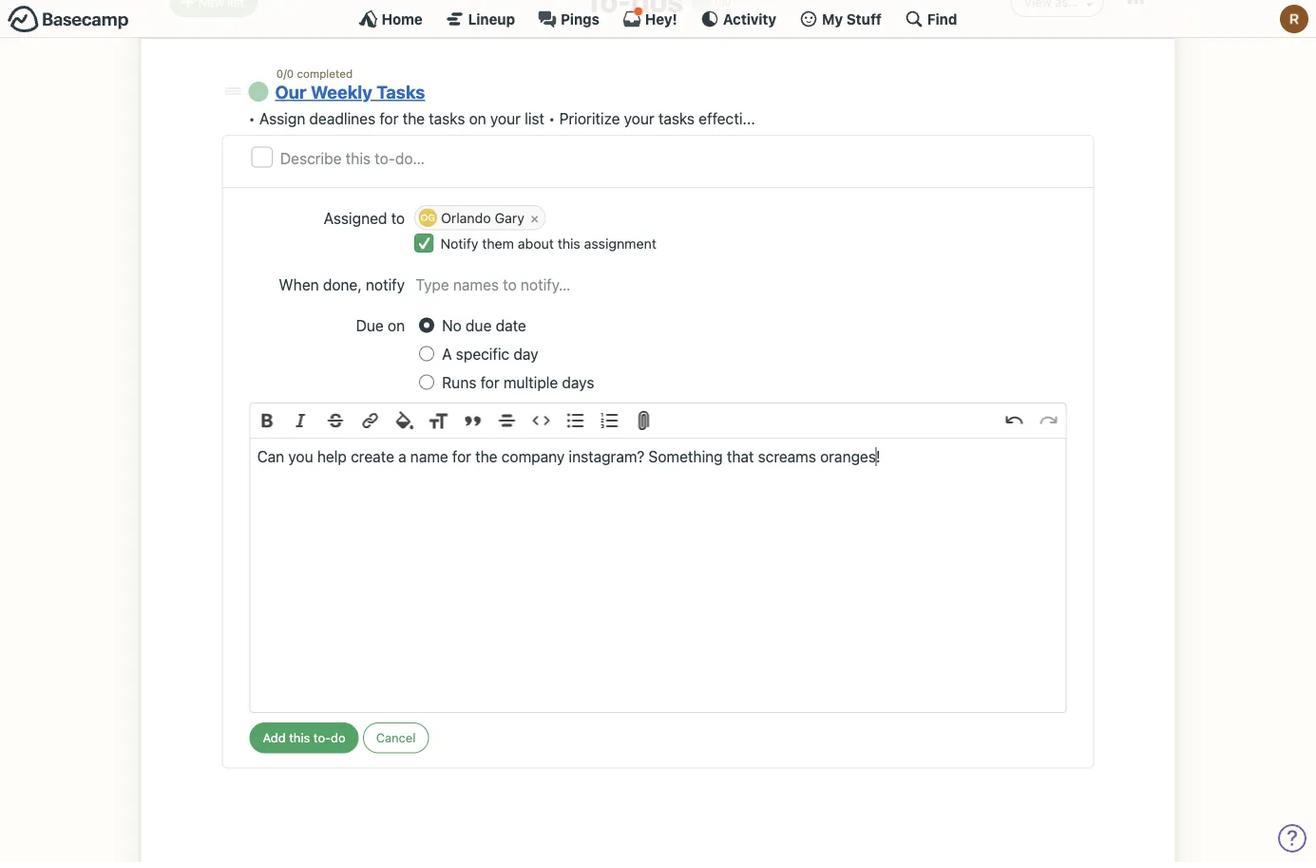 Task type: vqa. For each thing, say whether or not it's contained in the screenshot.
help
yes



Task type: describe. For each thing, give the bounding box(es) containing it.
notify
[[366, 276, 405, 294]]

for inside 'text field'
[[452, 448, 471, 466]]

× link
[[524, 206, 545, 229]]

assign
[[259, 109, 305, 127]]

them
[[482, 236, 514, 252]]

prioritize
[[559, 109, 620, 127]]

0/0
[[276, 66, 294, 80]]

due
[[466, 317, 492, 335]]

orlando gary ×
[[441, 209, 539, 226]]

deadlines
[[309, 109, 376, 127]]

cancel button
[[363, 723, 429, 754]]

help
[[317, 448, 347, 466]]

2 • from the left
[[548, 109, 555, 127]]

find
[[927, 10, 957, 27]]

2 tasks from the left
[[658, 109, 695, 127]]

0 vertical spatial on
[[469, 109, 486, 127]]

name
[[410, 448, 448, 466]]

0/0 completed
[[276, 66, 353, 80]]

runs for multiple days
[[442, 374, 594, 392]]

list
[[525, 109, 545, 127]]

1 your from the left
[[490, 109, 521, 127]]

orlando
[[441, 209, 491, 226]]

1 • from the left
[[249, 109, 255, 127]]

stuff
[[847, 10, 882, 27]]

that
[[727, 448, 754, 466]]

find button
[[905, 10, 957, 29]]

the inside 'text field'
[[475, 448, 498, 466]]

assigned to
[[324, 209, 405, 227]]

something
[[649, 448, 723, 466]]

when
[[279, 276, 319, 294]]

date
[[496, 317, 526, 335]]

ruby image
[[1280, 5, 1309, 33]]

our weekly tasks link
[[275, 82, 425, 103]]

instagram?
[[569, 448, 645, 466]]

our weekly tasks
[[275, 82, 425, 103]]

create
[[351, 448, 394, 466]]

hey! button
[[622, 7, 677, 29]]

multiple
[[503, 374, 558, 392]]

home
[[382, 10, 423, 27]]

0/0 completed link
[[276, 66, 353, 80]]

my
[[822, 10, 843, 27]]

assigned
[[324, 209, 387, 227]]



Task type: locate. For each thing, give the bounding box(es) containing it.
activity link
[[700, 10, 776, 29]]

done,
[[323, 276, 362, 294]]

my stuff button
[[799, 10, 882, 29]]

specific
[[456, 346, 510, 364]]

0 horizontal spatial tasks
[[429, 109, 465, 127]]

day
[[513, 346, 538, 364]]

None submit
[[249, 723, 359, 754]]

• assign deadlines for the tasks on your list • prioritize your tasks effecti... link
[[249, 109, 755, 127]]

to
[[391, 209, 405, 227]]

1 horizontal spatial for
[[452, 448, 471, 466]]

your
[[490, 109, 521, 127], [624, 109, 654, 127]]

• right list
[[548, 109, 555, 127]]

2 your from the left
[[624, 109, 654, 127]]

due
[[356, 317, 384, 335]]

To-do description: Add extra details or attach a file text field
[[250, 439, 1066, 713]]

1 tasks from the left
[[429, 109, 465, 127]]

activity
[[723, 10, 776, 27]]

the
[[403, 109, 425, 127], [475, 448, 498, 466]]

0 horizontal spatial on
[[388, 317, 405, 335]]

my stuff
[[822, 10, 882, 27]]

for
[[379, 109, 399, 127], [480, 374, 499, 392], [452, 448, 471, 466]]

for right name
[[452, 448, 471, 466]]

switch accounts image
[[8, 5, 129, 34]]

can
[[257, 448, 284, 466]]

on
[[469, 109, 486, 127], [388, 317, 405, 335]]

completed
[[297, 66, 353, 80]]

1 horizontal spatial your
[[624, 109, 654, 127]]

our
[[275, 82, 307, 103]]

0 horizontal spatial your
[[490, 109, 521, 127]]

To-do name text field
[[280, 147, 1080, 170]]

1 horizontal spatial tasks
[[658, 109, 695, 127]]

main element
[[0, 0, 1316, 38]]

0 horizontal spatial for
[[379, 109, 399, 127]]

company
[[502, 448, 565, 466]]

effecti...
[[699, 109, 755, 127]]

pings
[[561, 10, 600, 27]]

1 horizontal spatial •
[[548, 109, 555, 127]]

1 vertical spatial for
[[480, 374, 499, 392]]

0 horizontal spatial the
[[403, 109, 425, 127]]

2 horizontal spatial for
[[480, 374, 499, 392]]

oranges!
[[820, 448, 880, 466]]

×
[[530, 209, 539, 226]]

weekly
[[311, 82, 372, 103]]

screams
[[758, 448, 816, 466]]

1 vertical spatial the
[[475, 448, 498, 466]]

1 vertical spatial on
[[388, 317, 405, 335]]

a
[[442, 346, 452, 364]]

2 vertical spatial for
[[452, 448, 471, 466]]

you
[[288, 448, 313, 466]]

no
[[442, 317, 462, 335]]

tasks left list
[[429, 109, 465, 127]]

add it to the schedule? option group
[[419, 313, 1067, 398]]

cancel
[[376, 731, 416, 746]]

on left list
[[469, 109, 486, 127]]

notify them about this assignment
[[440, 236, 657, 252]]

no due date
[[442, 317, 526, 335]]

the down tasks
[[403, 109, 425, 127]]

runs
[[442, 374, 476, 392]]

can you help create a name for the company instagram? something that screams oranges!
[[257, 448, 880, 466]]

a
[[398, 448, 406, 466]]

days
[[562, 374, 594, 392]]

0 horizontal spatial •
[[249, 109, 255, 127]]

tasks
[[377, 82, 425, 103]]

lineup link
[[445, 10, 515, 29]]

tasks
[[429, 109, 465, 127], [658, 109, 695, 127]]

Assigned to text field
[[548, 203, 1067, 232]]

on right due
[[388, 317, 405, 335]]

• left 'assign'
[[249, 109, 255, 127]]

• assign deadlines for the tasks on your list • prioritize your tasks effecti...
[[249, 109, 755, 127]]

lineup
[[468, 10, 515, 27]]

notify
[[440, 236, 478, 252]]

for down the a specific day
[[480, 374, 499, 392]]

for down tasks
[[379, 109, 399, 127]]

hey!
[[645, 10, 677, 27]]

your left list
[[490, 109, 521, 127]]

home link
[[359, 10, 423, 29]]

a specific day
[[442, 346, 538, 364]]

about
[[518, 236, 554, 252]]

for inside "add it to the schedule?" option group
[[480, 374, 499, 392]]

tasks up to-do name text box
[[658, 109, 695, 127]]

gary
[[495, 209, 524, 226]]

the left the "company"
[[475, 448, 498, 466]]

When done, notify text field
[[414, 272, 1067, 298]]

due on
[[356, 317, 405, 335]]

pings button
[[538, 10, 600, 29]]

1 horizontal spatial on
[[469, 109, 486, 127]]

your right prioritize
[[624, 109, 654, 127]]

assignment
[[584, 236, 657, 252]]

1 horizontal spatial the
[[475, 448, 498, 466]]

0 vertical spatial the
[[403, 109, 425, 127]]

this
[[558, 236, 580, 252]]

0 vertical spatial for
[[379, 109, 399, 127]]

when done, notify
[[279, 276, 405, 294]]

•
[[249, 109, 255, 127], [548, 109, 555, 127]]



